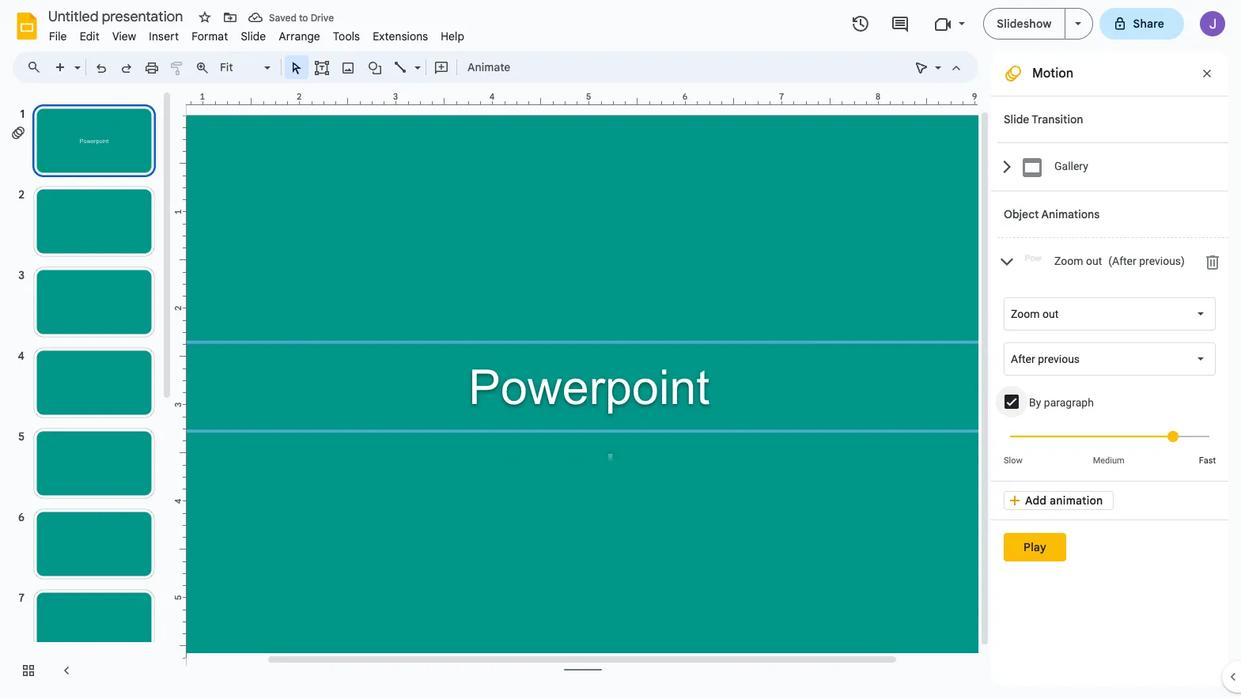 Task type: describe. For each thing, give the bounding box(es) containing it.
Rename text field
[[43, 6, 192, 25]]

motion section
[[991, 51, 1229, 687]]

after
[[1011, 353, 1036, 366]]

live pointer settings image
[[931, 57, 942, 63]]

format menu item
[[185, 27, 235, 46]]

slide for slide transition
[[1004, 112, 1030, 127]]

play button
[[1004, 533, 1067, 562]]

zoom out (after previous)
[[1055, 255, 1185, 268]]

Star checkbox
[[194, 6, 216, 28]]

mode and view toolbar
[[909, 51, 969, 83]]

slider inside object animations tab list
[[1004, 418, 1216, 454]]

add animation button
[[1004, 491, 1114, 510]]

insert image image
[[339, 56, 357, 78]]

fast
[[1199, 456, 1216, 466]]

insert menu item
[[143, 27, 185, 46]]

animate
[[468, 60, 511, 74]]

tools
[[333, 29, 360, 44]]

arrange
[[279, 29, 320, 44]]

By paragraph checkbox
[[1005, 395, 1019, 409]]

saved
[[269, 11, 297, 23]]

Zoom text field
[[218, 56, 262, 78]]

share
[[1134, 17, 1165, 31]]

animations
[[1042, 207, 1100, 222]]

zoom for zoom out (after previous)
[[1055, 255, 1084, 268]]

gallery
[[1055, 160, 1089, 173]]

add
[[1026, 494, 1047, 508]]

motion application
[[0, 0, 1242, 699]]

Zoom field
[[215, 56, 278, 79]]

out for zoom out (after previous)
[[1086, 255, 1102, 268]]

tab panel inside object animations tab list
[[996, 286, 1229, 481]]

extensions
[[373, 29, 428, 44]]

navigation inside the motion "application"
[[0, 89, 174, 699]]

animation
[[1050, 494, 1103, 508]]

edit menu item
[[73, 27, 106, 46]]

to
[[299, 11, 308, 23]]

duration element
[[1004, 418, 1216, 466]]

presentation options image
[[1075, 22, 1081, 25]]

slide menu item
[[235, 27, 273, 46]]

motion
[[1033, 66, 1074, 82]]

format
[[192, 29, 228, 44]]

extensions menu item
[[366, 27, 435, 46]]

slideshow button
[[984, 8, 1065, 40]]

animate button
[[461, 55, 518, 79]]

share button
[[1100, 8, 1185, 40]]

zoom out
[[1011, 308, 1059, 320]]

fast button
[[1199, 456, 1216, 466]]

help menu item
[[435, 27, 471, 46]]

view menu item
[[106, 27, 143, 46]]

shape image
[[366, 56, 384, 78]]

tab inside object animations tab list
[[998, 237, 1229, 286]]

slow
[[1004, 456, 1023, 466]]

new slide with layout image
[[70, 57, 81, 63]]

play
[[1024, 540, 1047, 555]]

object
[[1004, 207, 1039, 222]]

tools menu item
[[327, 27, 366, 46]]



Task type: locate. For each thing, give the bounding box(es) containing it.
Menus field
[[20, 56, 55, 78]]

out inside tab
[[1086, 255, 1102, 268]]

out
[[1086, 255, 1102, 268], [1043, 308, 1059, 320]]

zoom down animations
[[1055, 255, 1084, 268]]

drive
[[311, 11, 334, 23]]

1 vertical spatial slide
[[1004, 112, 1030, 127]]

slide
[[241, 29, 266, 44], [1004, 112, 1030, 127]]

zoom
[[1055, 255, 1084, 268], [1011, 308, 1040, 320]]

zoom inside zoom out option
[[1011, 308, 1040, 320]]

after previous option
[[1011, 351, 1080, 367]]

slider
[[1004, 418, 1216, 454]]

slide transition
[[1004, 112, 1084, 127]]

object animations tab list
[[991, 191, 1229, 481]]

paragraph
[[1044, 396, 1094, 409]]

medium
[[1093, 456, 1125, 466]]

slide inside "menu item"
[[241, 29, 266, 44]]

gallery tab
[[998, 142, 1229, 191]]

0 horizontal spatial out
[[1043, 308, 1059, 320]]

medium button
[[1074, 456, 1144, 466]]

slide left transition
[[1004, 112, 1030, 127]]

view
[[112, 29, 136, 44]]

slide up zoom field
[[241, 29, 266, 44]]

menu bar banner
[[0, 0, 1242, 699]]

slide for slide
[[241, 29, 266, 44]]

transition
[[1032, 112, 1084, 127]]

by
[[1029, 396, 1042, 409]]

slideshow
[[997, 17, 1052, 31]]

file
[[49, 29, 67, 44]]

by paragraph
[[1029, 396, 1094, 409]]

out for zoom out
[[1043, 308, 1059, 320]]

slow button
[[1004, 456, 1023, 466]]

previous
[[1038, 353, 1080, 366]]

1 horizontal spatial zoom
[[1055, 255, 1084, 268]]

(after
[[1109, 255, 1137, 268]]

zoom out option
[[1011, 306, 1059, 322]]

menu bar containing file
[[43, 21, 471, 47]]

object animations
[[1004, 207, 1100, 222]]

add animation
[[1026, 494, 1103, 508]]

out up after previous option
[[1043, 308, 1059, 320]]

zoom for zoom out
[[1011, 308, 1040, 320]]

previous)
[[1140, 255, 1185, 268]]

1 horizontal spatial slide
[[1004, 112, 1030, 127]]

menu bar inside menu bar banner
[[43, 21, 471, 47]]

zoom up after in the right bottom of the page
[[1011, 308, 1040, 320]]

out left (after
[[1086, 255, 1102, 268]]

tab
[[998, 237, 1229, 286]]

0 horizontal spatial zoom
[[1011, 308, 1040, 320]]

after previous
[[1011, 353, 1080, 366]]

tab panel
[[996, 286, 1229, 481]]

saved to drive button
[[245, 6, 338, 28]]

1 vertical spatial zoom
[[1011, 308, 1040, 320]]

zoom inside tab
[[1055, 255, 1084, 268]]

edit
[[80, 29, 100, 44]]

1 horizontal spatial out
[[1086, 255, 1102, 268]]

file menu item
[[43, 27, 73, 46]]

0 vertical spatial slide
[[241, 29, 266, 44]]

saved to drive
[[269, 11, 334, 23]]

1 vertical spatial out
[[1043, 308, 1059, 320]]

0 horizontal spatial slide
[[241, 29, 266, 44]]

tab containing zoom out
[[998, 237, 1229, 286]]

0 vertical spatial out
[[1086, 255, 1102, 268]]

out inside zoom out option
[[1043, 308, 1059, 320]]

navigation
[[0, 89, 174, 699]]

main toolbar
[[47, 55, 519, 79]]

0 vertical spatial zoom
[[1055, 255, 1084, 268]]

insert
[[149, 29, 179, 44]]

slide inside motion section
[[1004, 112, 1030, 127]]

help
[[441, 29, 465, 44]]

menu bar
[[43, 21, 471, 47]]

arrange menu item
[[273, 27, 327, 46]]

tab panel containing zoom out
[[996, 286, 1229, 481]]



Task type: vqa. For each thing, say whether or not it's contained in the screenshot.
the S hape
no



